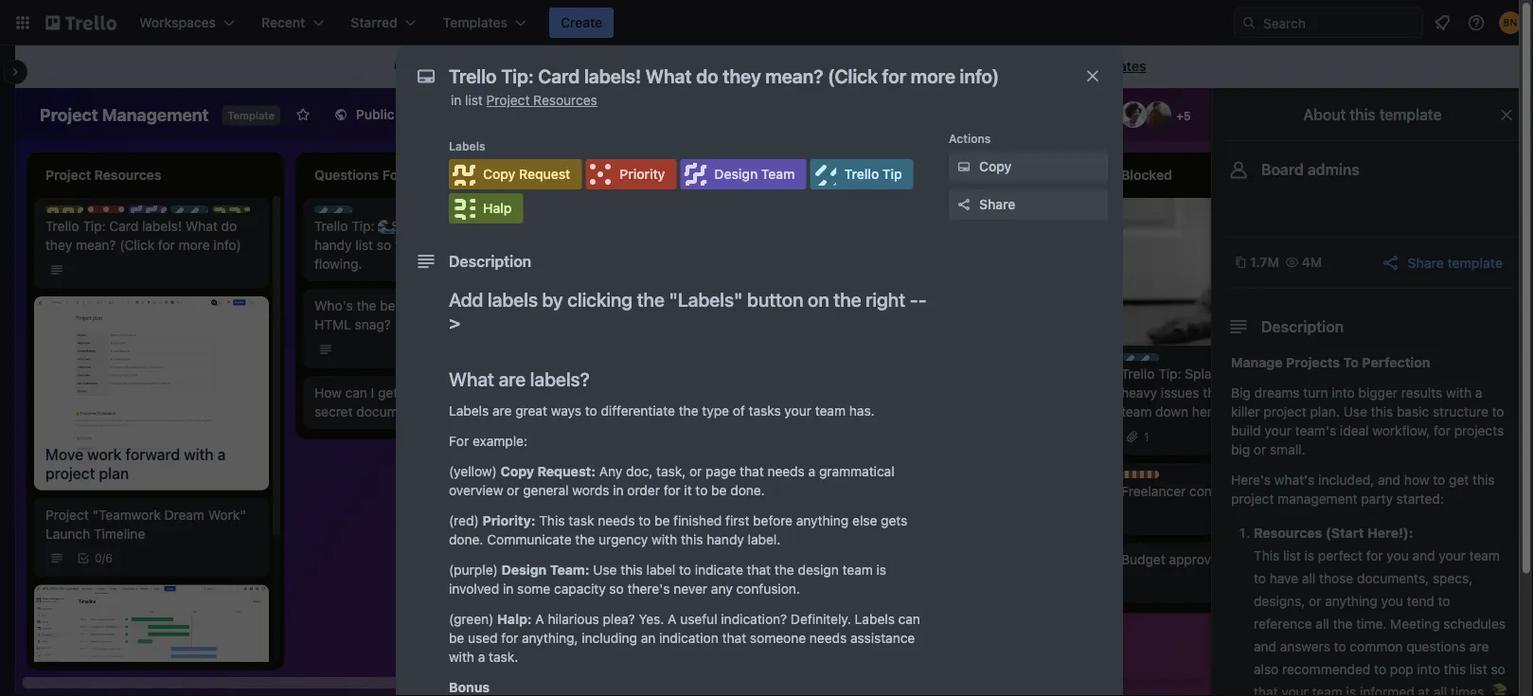 Task type: locate. For each thing, give the bounding box(es) containing it.
color: orange, title: "one more step" element up freelancer
[[1122, 471, 1159, 478]]

janelle (janelle549) image
[[1121, 101, 1147, 128]]

project left management
[[40, 104, 98, 125]]

this down projects
[[1473, 472, 1495, 488]]

create inside button
[[561, 15, 603, 30]]

this inside trello tip trello tip: 🌊slide your q's into this handy list so your team keeps on flowing.
[[507, 218, 529, 234]]

priority design team
[[106, 207, 218, 220]]

with
[[1446, 385, 1472, 401], [652, 532, 677, 548], [449, 649, 475, 665]]

0 vertical spatial labels
[[449, 139, 486, 153]]

0 horizontal spatial be
[[449, 630, 464, 646]]

2 horizontal spatial needs
[[810, 630, 847, 646]]

description up projects in the bottom of the page
[[1262, 318, 1344, 336]]

2 horizontal spatial those
[[1320, 571, 1354, 586]]

label.
[[748, 532, 781, 548]]

are up great
[[499, 368, 526, 390]]

can left i at the bottom left
[[345, 385, 367, 401]]

explore
[[998, 58, 1045, 74]]

board for board admins
[[1262, 161, 1304, 179]]

chris (chris42642663) image
[[1096, 101, 1122, 128], [758, 497, 781, 520]]

tip up info)
[[223, 207, 240, 220]]

resources inside resources (start here!): this list is perfect for you and your team to have all those documents, specs, designs, or anything you tend to reference all the time. meeting schedules and answers to common questions are also recommended to pop into this list so that your team is informed at all times. 📚
[[1254, 525, 1323, 541]]

2 vertical spatial color: purple, title: "design team" element
[[584, 315, 673, 330]]

2 vertical spatial those
[[1320, 571, 1354, 586]]

the down font
[[775, 562, 795, 578]]

for down halp:
[[501, 630, 518, 646]]

to right tend
[[1438, 593, 1451, 609]]

and up party
[[1378, 472, 1401, 488]]

1 horizontal spatial needs
[[768, 464, 805, 479]]

color: sky, title: "trello tip" element up heavy
[[1122, 353, 1191, 368]]

that up here.
[[1203, 385, 1227, 401]]

edit email drafts link
[[584, 395, 803, 414]]

ben nelson (bennelson96) image
[[1499, 11, 1522, 34]]

turn
[[1304, 385, 1329, 401]]

timeline
[[94, 526, 145, 542]]

1 vertical spatial all
[[1316, 616, 1330, 632]]

0 vertical spatial handy
[[314, 237, 352, 253]]

color: yellow, title: "copy request" element up they
[[45, 206, 83, 213]]

tip: inside trello tip: card labels! what do they mean? (click for more info)
[[83, 218, 106, 234]]

labels down board link
[[449, 139, 486, 153]]

share inside button
[[979, 197, 1016, 212]]

0 vertical spatial design team
[[715, 166, 795, 182]]

how can i get access to the super secret document? link
[[314, 384, 534, 422]]

1 vertical spatial into
[[1332, 385, 1355, 401]]

tip: inside trello tip: 💬for those in-between tasks that are almost done but also awaiting one last step.
[[890, 218, 913, 234]]

a left grammatical at the bottom of the page
[[809, 464, 816, 479]]

Search field
[[1257, 9, 1423, 37]]

tip: up live
[[621, 218, 644, 234]]

for down labels!
[[158, 237, 175, 253]]

be inside this task needs to be finished first before anything else gets done. communicate the urgency with this handy label.
[[655, 513, 670, 529]]

(start
[[1326, 525, 1365, 541]]

create left the board
[[798, 58, 840, 74]]

1 horizontal spatial team
[[644, 316, 673, 330]]

info)
[[214, 237, 241, 253]]

2 vertical spatial be
[[449, 630, 464, 646]]

0 horizontal spatial stephen (stephen11674280) image
[[758, 566, 781, 588]]

color: orange, title: "one more step" element for freelancer
[[1122, 471, 1159, 478]]

color: purple, title: "design team" element
[[681, 159, 807, 189], [129, 206, 218, 220], [584, 315, 673, 330]]

1 vertical spatial handy
[[707, 532, 744, 548]]

in down (purple) design team:
[[503, 581, 514, 597]]

0 horizontal spatial chris (chris42642663) image
[[784, 418, 807, 440]]

you
[[1387, 548, 1409, 564], [1382, 593, 1404, 609]]

1 horizontal spatial done.
[[731, 483, 765, 498]]

1 horizontal spatial stephen (stephen11674280) image
[[1053, 399, 1076, 422]]

in
[[451, 92, 462, 108], [613, 483, 624, 498], [503, 581, 514, 597]]

list inside trello tip trello tip: 🌊slide your q's into this handy list so your team keeps on flowing.
[[356, 237, 373, 253]]

those inside trello tip: 💬for those in-between tasks that are almost done but also awaiting one last step.
[[953, 218, 987, 234]]

build
[[1231, 423, 1261, 439]]

color: purple, title: "design team" element up assigned
[[681, 159, 807, 189]]

your inside trello tip: this is where assigned tasks live so that your team can see who's working on what and when it's due.
[[689, 237, 716, 253]]

what
[[694, 256, 723, 272]]

management
[[1278, 491, 1358, 507]]

they
[[45, 237, 72, 253]]

assigned
[[731, 218, 786, 234]]

copy inside copy link
[[979, 159, 1012, 174]]

get right how
[[1449, 472, 1469, 488]]

team down heavy
[[1122, 404, 1152, 420]]

resources
[[533, 92, 598, 108], [1254, 525, 1323, 541]]

tip inside trello tip trello tip: 🌊slide your q's into this handy list so your team keeps on flowing.
[[367, 207, 384, 220]]

tip: for trello tip: 💬for those in-between tasks that are almost done but also awaiting one last step.
[[890, 218, 913, 234]]

to inside here's what's included, and how to get this project management party started:
[[1434, 472, 1446, 488]]

team left has.
[[815, 403, 846, 419]]

chris (chris42642663) image down "templates"
[[1096, 101, 1122, 128]]

anything up time.
[[1325, 593, 1378, 609]]

more left info)
[[179, 237, 210, 253]]

0 horizontal spatial in
[[451, 92, 462, 108]]

general
[[523, 483, 569, 498]]

0 horizontal spatial description
[[449, 252, 532, 270]]

color: red, title: "priority" element
[[586, 159, 677, 189], [87, 206, 146, 220]]

card
[[109, 218, 138, 234]]

tasks inside trello tip: this is where assigned tasks live so that your team can see who's working on what and when it's due.
[[584, 237, 616, 253]]

0 horizontal spatial create
[[561, 15, 603, 30]]

janelle (janelle549) image
[[784, 566, 807, 588]]

trello inside trello tip: this is where assigned tasks live so that your team can see who's working on what and when it's due.
[[584, 218, 617, 234]]

use down sketch
[[593, 562, 617, 578]]

project
[[487, 92, 530, 108], [40, 104, 98, 125], [45, 507, 89, 523]]

also inside resources (start here!): this list is perfect for you and your team to have all those documents, specs, designs, or anything you tend to reference all the time. meeting schedules and answers to common questions are also recommended to pop into this list so that your team is informed at all times. 📚
[[1254, 662, 1279, 677]]

1 horizontal spatial color: red, title: "priority" element
[[586, 159, 677, 189]]

team inside trello tip: this is where assigned tasks live so that your team can see who's working on what and when it's due.
[[720, 237, 751, 253]]

tip: inside trello tip: this is where assigned tasks live so that your team can see who's working on what and when it's due.
[[621, 218, 644, 234]]

1 vertical spatial create
[[798, 58, 840, 74]]

2 - from the left
[[918, 288, 927, 310]]

1 horizontal spatial anything
[[1325, 593, 1378, 609]]

be
[[712, 483, 727, 498], [655, 513, 670, 529], [449, 630, 464, 646]]

color: orange, title: "one more step" element up curate
[[584, 463, 621, 471]]

be inside any doc, task, or page that needs a grammatical overview or general words in order for it to be done.
[[712, 483, 727, 498]]

2 vertical spatial with
[[449, 649, 475, 665]]

0 vertical spatial brooke (brooke94205718) image
[[1047, 101, 1073, 128]]

1 horizontal spatial a
[[668, 611, 677, 627]]

also right but
[[1042, 237, 1067, 253]]

snag?
[[355, 317, 391, 332]]

team up specs,
[[1470, 548, 1500, 564]]

get right i at the bottom left
[[378, 385, 398, 401]]

handy inside trello tip trello tip: 🌊slide your q's into this handy list so your team keeps on flowing.
[[314, 237, 352, 253]]

create up this is a public template for anyone on the internet to copy.
[[561, 15, 603, 30]]

trello for trello tip trello tip: splash those redtape- heavy issues that are slowing your team down here.
[[1140, 354, 1171, 368]]

color: sky, title: "trello tip" element
[[810, 159, 914, 189], [171, 206, 240, 220], [314, 206, 384, 220], [1122, 353, 1191, 368]]

budget
[[1122, 552, 1166, 567]]

javier (javier85303346) image
[[758, 418, 781, 440]]

design team
[[715, 166, 795, 182], [602, 316, 673, 330]]

color: lime, title: "halp" element
[[449, 193, 523, 224], [212, 206, 256, 220]]

list up flowing.
[[356, 237, 373, 253]]

1 vertical spatial color: purple, title: "design team" element
[[129, 206, 218, 220]]

todd (todd05497623) image
[[784, 350, 807, 372], [1027, 399, 1050, 422]]

what inside trello tip: card labels! what do they mean? (click for more info)
[[185, 218, 218, 234]]

0 horizontal spatial board
[[442, 107, 479, 122]]

your left q's
[[425, 218, 452, 234]]

task.
[[489, 649, 518, 665]]

template inside button
[[1448, 255, 1503, 270]]

priority for priority
[[620, 166, 665, 182]]

1 horizontal spatial chris (chris42642663) image
[[1096, 101, 1122, 128]]

0 horizontal spatial chris (chris42642663) image
[[758, 497, 781, 520]]

1 horizontal spatial more
[[1049, 58, 1081, 74]]

into inside resources (start here!): this list is perfect for you and your team to have all those documents, specs, designs, or anything you tend to reference all the time. meeting schedules and answers to common questions are also recommended to pop into this list so that your team is informed at all times. 📚
[[1418, 662, 1441, 677]]

💬for
[[916, 218, 950, 234]]

you up documents, at the bottom of page
[[1387, 548, 1409, 564]]

board
[[843, 58, 880, 74]]

2 vertical spatial in
[[503, 581, 514, 597]]

1 vertical spatial priority
[[106, 207, 146, 220]]

request:
[[538, 464, 596, 479]]

assistance
[[851, 630, 915, 646]]

to up recommended
[[1334, 639, 1347, 655]]

a
[[457, 58, 464, 74], [1476, 385, 1483, 401], [809, 464, 816, 479], [478, 649, 485, 665]]

0 vertical spatial needs
[[768, 464, 805, 479]]

priority up live
[[620, 166, 665, 182]]

for inside a hilarious plea? yes. a useful indication? definitely. labels can be used for anything, including an indication that someone needs assistance with a task.
[[501, 630, 518, 646]]

0 vertical spatial resources
[[533, 92, 598, 108]]

more inside trello tip: card labels! what do they mean? (click for more info)
[[179, 237, 210, 253]]

0 horizontal spatial those
[[953, 218, 987, 234]]

more right explore
[[1049, 58, 1081, 74]]

this right 'about'
[[1350, 106, 1376, 124]]

great
[[516, 403, 547, 419]]

finished
[[674, 513, 722, 529]]

color: yellow, title: "copy request" element
[[449, 159, 582, 189], [45, 206, 83, 213]]

0 notifications image
[[1431, 11, 1454, 34]]

0 horizontal spatial what
[[185, 218, 218, 234]]

trello for trello tip trello tip: 🌊slide your q's into this handy list so your team keeps on flowing.
[[333, 207, 364, 220]]

2 horizontal spatial can
[[899, 611, 921, 627]]

0 vertical spatial what
[[185, 218, 218, 234]]

project inside board name text field
[[40, 104, 98, 125]]

internet
[[676, 58, 723, 74]]

grammatical
[[819, 464, 895, 479]]

capacity
[[554, 581, 606, 597]]

team inside use this label to indicate that the design team is involved in some capacity so there's never any confusion.
[[843, 562, 873, 578]]

description for labels
[[449, 252, 532, 270]]

0 horizontal spatial color: purple, title: "design team" element
[[129, 206, 218, 220]]

1 vertical spatial get
[[1449, 472, 1469, 488]]

6
[[105, 552, 113, 565]]

to inside use this label to indicate that the design team is involved in some capacity so there's never any confusion.
[[679, 562, 691, 578]]

redtape-
[[1268, 366, 1321, 382]]

project down 'public'
[[487, 92, 530, 108]]

project management
[[40, 104, 209, 125]]

use inside use this label to indicate that the design team is involved in some capacity so there's never any confusion.
[[593, 562, 617, 578]]

1 vertical spatial in
[[613, 483, 624, 498]]

stephen (stephen11674280) image
[[1053, 399, 1076, 422], [758, 566, 781, 588]]

1 horizontal spatial into
[[1332, 385, 1355, 401]]

search image
[[1242, 15, 1257, 30]]

2 vertical spatial can
[[899, 611, 921, 627]]

trello for trello tip
[[845, 166, 879, 182]]

1 horizontal spatial chris (chris42642663) image
[[1027, 319, 1050, 342]]

the inside the sketch the "teamy dreamy" font link
[[629, 544, 649, 560]]

for inside resources (start here!): this list is perfect for you and your team to have all those documents, specs, designs, or anything you tend to reference all the time. meeting schedules and answers to common questions are also recommended to pop into this list so that your team is informed at all times. 📚
[[1367, 548, 1384, 564]]

handy down first
[[707, 532, 744, 548]]

can inside trello tip: this is where assigned tasks live so that your team can see who's working on what and when it's due.
[[754, 237, 776, 253]]

can inside a hilarious plea? yes. a useful indication? definitely. labels can be used for anything, including an indication that someone needs assistance with a task.
[[899, 611, 921, 627]]

1 horizontal spatial description
[[1262, 318, 1344, 336]]

chris (chris42642663) image right javier (javier85303346) icon
[[784, 418, 807, 440]]

management
[[102, 104, 209, 125]]

done. inside any doc, task, or page that needs a grammatical overview or general words in order for it to be done.
[[731, 483, 765, 498]]

are inside trello tip trello tip: splash those redtape- heavy issues that are slowing your team down here.
[[1231, 385, 1250, 401]]

so inside resources (start here!): this list is perfect for you and your team to have all those documents, specs, designs, or anything you tend to reference all the time. meeting schedules and answers to common questions are also recommended to pop into this list so that your team is informed at all times. 📚
[[1491, 662, 1506, 677]]

to right how
[[1434, 472, 1446, 488]]

are down "💬for"
[[916, 237, 935, 253]]

on right button
[[808, 288, 829, 310]]

labels for labels
[[449, 139, 486, 153]]

0 vertical spatial done.
[[731, 483, 765, 498]]

tend
[[1407, 593, 1435, 609]]

tip: inside trello tip trello tip: splash those redtape- heavy issues that are slowing your team down here.
[[1159, 366, 1182, 382]]

share inside share template button
[[1408, 255, 1444, 270]]

1 vertical spatial color: yellow, title: "copy request" element
[[45, 206, 83, 213]]

1 horizontal spatial priority
[[620, 166, 665, 182]]

1 vertical spatial project
[[1231, 491, 1274, 507]]

2 vertical spatial needs
[[810, 630, 847, 646]]

1 vertical spatial also
[[1254, 662, 1279, 677]]

1 horizontal spatial todd (todd05497623) image
[[1027, 399, 1050, 422]]

board left admins
[[1262, 161, 1304, 179]]

project
[[1264, 404, 1307, 420], [1231, 491, 1274, 507]]

a inside a hilarious plea? yes. a useful indication? definitely. labels can be used for anything, including an indication that someone needs assistance with a task.
[[478, 649, 485, 665]]

1 horizontal spatial color: orange, title: "one more step" element
[[1122, 471, 1159, 478]]

use up ideal
[[1344, 404, 1368, 420]]

your up small.
[[1265, 423, 1292, 439]]

-
[[910, 288, 918, 310], [918, 288, 927, 310]]

those up big
[[1230, 366, 1264, 382]]

a up anything,
[[536, 611, 544, 627]]

this right q's
[[507, 218, 529, 234]]

2 vertical spatial labels
[[855, 611, 895, 627]]

"labels"
[[669, 288, 743, 310]]

0 vertical spatial with
[[1446, 385, 1472, 401]]

request
[[519, 166, 571, 182]]

into inside big dreams turn into bigger results with a killer project plan. use this basic structure to build your team's ideal workflow, for projects big or small.
[[1332, 385, 1355, 401]]

more inside "link"
[[1049, 58, 1081, 74]]

to inside big dreams turn into bigger results with a killer project plan. use this basic structure to build your team's ideal workflow, for projects big or small.
[[1492, 404, 1505, 420]]

halp up info)
[[231, 207, 256, 220]]

team left do
[[189, 207, 218, 220]]

what left do
[[185, 218, 218, 234]]

the up the label
[[629, 544, 649, 560]]

use
[[1344, 404, 1368, 420], [593, 562, 617, 578]]

team
[[426, 237, 456, 253], [720, 237, 751, 253], [815, 403, 846, 419], [1122, 404, 1152, 420], [1470, 548, 1500, 564], [843, 562, 873, 578], [1313, 684, 1343, 696]]

trello for trello tip: card labels! what do they mean? (click for more info)
[[45, 218, 79, 234]]

those
[[953, 218, 987, 234], [1230, 366, 1264, 382], [1320, 571, 1354, 586]]

the
[[652, 58, 672, 74], [637, 288, 665, 310], [834, 288, 862, 310], [357, 298, 376, 314], [464, 385, 483, 401], [679, 403, 699, 419], [575, 532, 595, 548], [629, 544, 649, 560], [775, 562, 795, 578], [1333, 616, 1353, 632]]

1 horizontal spatial can
[[754, 237, 776, 253]]

explore more templates link
[[987, 51, 1158, 81]]

needs inside any doc, task, or page that needs a grammatical overview or general words in order for it to be done.
[[768, 464, 805, 479]]

a right "yes." at the bottom of page
[[668, 611, 677, 627]]

0 vertical spatial use
[[1344, 404, 1368, 420]]

the left type
[[679, 403, 699, 419]]

(green)
[[449, 611, 494, 627]]

4m
[[1302, 254, 1323, 270]]

0 vertical spatial color: purple, title: "design team" element
[[681, 159, 807, 189]]

+ 5
[[1177, 109, 1191, 122]]

this inside this task needs to be finished first before anything else gets done. communicate the urgency with this handy label.
[[539, 513, 565, 529]]

and inside trello tip: this is where assigned tasks live so that your team can see who's working on what and when it's due.
[[727, 256, 750, 272]]

what are labels?
[[449, 368, 590, 390]]

those inside resources (start here!): this list is perfect for you and your team to have all those documents, specs, designs, or anything you tend to reference all the time. meeting schedules and answers to common questions are also recommended to pop into this list so that your team is informed at all times. 📚
[[1320, 571, 1354, 586]]

0 vertical spatial todd (todd05497623) image
[[784, 350, 807, 372]]

explore more templates
[[998, 58, 1147, 74]]

1 vertical spatial be
[[655, 513, 670, 529]]

down
[[1156, 404, 1189, 420]]

board for board
[[442, 107, 479, 122]]

about this template
[[1304, 106, 1442, 124]]

stephen (stephen11674280) image down font
[[758, 566, 781, 588]]

priority
[[620, 166, 665, 182], [106, 207, 146, 220]]

big
[[1231, 442, 1251, 458]]

with inside this task needs to be finished first before anything else gets done. communicate the urgency with this handy label.
[[652, 532, 677, 548]]

2 horizontal spatial in
[[613, 483, 624, 498]]

curate customer list
[[584, 476, 707, 492]]

0 horizontal spatial more
[[179, 237, 210, 253]]

workflow,
[[1373, 423, 1431, 439]]

copy right sm image
[[979, 159, 1012, 174]]

your down recommended
[[1282, 684, 1309, 696]]

who's
[[314, 298, 353, 314]]

2 vertical spatial into
[[1418, 662, 1441, 677]]

color: sky, title: "trello tip" element up flowing.
[[314, 206, 384, 220]]

open information menu image
[[1467, 13, 1486, 32]]

halp
[[483, 200, 512, 216], [231, 207, 256, 220]]

None text field
[[440, 59, 1065, 93]]

your up plan.
[[1304, 385, 1331, 401]]

0 horizontal spatial resources
[[533, 92, 598, 108]]

primary element
[[0, 0, 1534, 45]]

1 vertical spatial those
[[1230, 366, 1264, 382]]

this down bigger
[[1371, 404, 1394, 420]]

that inside use this label to indicate that the design team is involved in some capacity so there's never any confusion.
[[747, 562, 771, 578]]

this left task
[[539, 513, 565, 529]]

with up structure
[[1446, 385, 1472, 401]]

this up 'times.'
[[1444, 662, 1466, 677]]

trello inside trello tip: 💬for those in-between tasks that are almost done but also awaiting one last step.
[[853, 218, 886, 234]]

project resources link
[[487, 92, 598, 108]]

all right have
[[1302, 571, 1316, 586]]

create for create board from template
[[798, 58, 840, 74]]

tip: left "💬for"
[[890, 218, 913, 234]]

that inside any doc, task, or page that needs a grammatical overview or general words in order for it to be done.
[[740, 464, 764, 479]]

a down used
[[478, 649, 485, 665]]

team up assigned
[[762, 166, 795, 182]]

for example:
[[449, 433, 528, 449]]

with down used
[[449, 649, 475, 665]]

design up assigned
[[715, 166, 758, 182]]

2 horizontal spatial tasks
[[853, 237, 885, 253]]

an
[[641, 630, 656, 646]]

the left time.
[[1333, 616, 1353, 632]]

time.
[[1357, 616, 1387, 632]]

is left 'public'
[[443, 58, 453, 74]]

0 horizontal spatial color: orange, title: "one more step" element
[[584, 463, 621, 471]]

1 horizontal spatial use
[[1344, 404, 1368, 420]]

create button
[[549, 8, 614, 38]]

table
[[526, 107, 560, 122]]

chris (chris42642663) image
[[1027, 319, 1050, 342], [784, 418, 807, 440]]

1 a from the left
[[536, 611, 544, 627]]

in inside use this label to indicate that the design team is involved in some capacity so there's never any confusion.
[[503, 581, 514, 597]]

that inside trello tip: this is where assigned tasks live so that your team can see who's working on what and when it's due.
[[662, 237, 686, 253]]

0 horizontal spatial tasks
[[584, 237, 616, 253]]

0 vertical spatial be
[[712, 483, 727, 498]]

description
[[449, 252, 532, 270], [1262, 318, 1344, 336]]

in left table "link"
[[451, 92, 462, 108]]

1 vertical spatial needs
[[598, 513, 635, 529]]

1 horizontal spatial halp
[[483, 200, 512, 216]]

so inside trello tip: this is where assigned tasks live so that your team can see who's working on what and when it's due.
[[643, 237, 658, 253]]

"teamy
[[652, 544, 698, 560]]

the up the snag?
[[357, 298, 376, 314]]

0 vertical spatial description
[[449, 252, 532, 270]]

0 vertical spatial also
[[1042, 237, 1067, 253]]

chris (chris42642663) image down legal review link
[[1027, 319, 1050, 342]]

for
[[565, 58, 582, 74], [158, 237, 175, 253], [1434, 423, 1451, 439], [664, 483, 681, 498], [1367, 548, 1384, 564], [501, 630, 518, 646]]

color: purple, title: "design team" element down clicking
[[584, 315, 673, 330]]

for down structure
[[1434, 423, 1451, 439]]

into up "at"
[[1418, 662, 1441, 677]]

1 vertical spatial color: red, title: "priority" element
[[87, 206, 146, 220]]

to down sketch the "teamy dreamy" font
[[679, 562, 691, 578]]

1 vertical spatial done.
[[449, 532, 484, 548]]

1 vertical spatial more
[[179, 237, 210, 253]]

0 horizontal spatial todd (todd05497623) image
[[784, 350, 807, 372]]

that inside trello tip: 💬for those in-between tasks that are almost done but also awaiting one last step.
[[888, 237, 913, 253]]

by
[[542, 288, 563, 310]]

2 horizontal spatial be
[[712, 483, 727, 498]]

(click
[[120, 237, 155, 253]]

can inside how can i get access to the super secret document?
[[345, 385, 367, 401]]

- down 'one'
[[918, 288, 927, 310]]

who's
[[584, 256, 620, 272]]

sm image
[[955, 157, 974, 176]]

use inside big dreams turn into bigger results with a killer project plan. use this basic structure to build your team's ideal workflow, for projects big or small.
[[1344, 404, 1368, 420]]

flowing.
[[314, 256, 362, 272]]

color: orange, title: "one more step" element
[[584, 463, 621, 471], [1122, 471, 1159, 478]]

share for share template
[[1408, 255, 1444, 270]]

handy
[[314, 237, 352, 253], [707, 532, 744, 548]]

be down (green)
[[449, 630, 464, 646]]

needs up urgency
[[598, 513, 635, 529]]

tip for trello tip
[[883, 166, 902, 182]]

1 vertical spatial resources
[[1254, 525, 1323, 541]]

design team up assigned
[[715, 166, 795, 182]]

1 vertical spatial team
[[189, 207, 218, 220]]

0 vertical spatial anything
[[796, 513, 849, 529]]

on left what
[[675, 256, 690, 272]]

team down recommended
[[1313, 684, 1343, 696]]

team's
[[1296, 423, 1337, 439]]

but
[[1018, 237, 1038, 253]]

color: lime, title: "halp" element up info)
[[212, 206, 256, 220]]

0 vertical spatial can
[[754, 237, 776, 253]]

0 vertical spatial those
[[953, 218, 987, 234]]

on inside trello tip: this is where assigned tasks live so that your team can see who's working on what and when it's due.
[[675, 256, 690, 272]]

and
[[727, 256, 750, 272], [1378, 472, 1401, 488], [1413, 548, 1436, 564], [1254, 639, 1277, 655]]

1 vertical spatial with
[[652, 532, 677, 548]]

tasks inside trello tip: 💬for those in-between tasks that are almost done but also awaiting one last step.
[[853, 237, 885, 253]]

that right page
[[740, 464, 764, 479]]

tasks right of
[[749, 403, 781, 419]]

0 horizontal spatial design team
[[602, 316, 673, 330]]

do
[[221, 218, 237, 234]]

perfection
[[1363, 355, 1431, 370]]

brooke (brooke94205718) image
[[1047, 101, 1073, 128], [1053, 319, 1076, 342]]

to right it
[[696, 483, 708, 498]]

super
[[487, 385, 522, 401]]

share template
[[1408, 255, 1503, 270]]

freelancer contracts
[[1122, 484, 1248, 499]]

1 vertical spatial anything
[[1325, 593, 1378, 609]]

or right 'designs,'
[[1309, 593, 1322, 609]]

email
[[611, 396, 643, 412]]



Task type: vqa. For each thing, say whether or not it's contained in the screenshot.


Task type: describe. For each thing, give the bounding box(es) containing it.
have
[[1270, 571, 1299, 586]]

tip: for trello tip: this is where assigned tasks live so that your team can see who's working on what and when it's due.
[[621, 218, 644, 234]]

and inside here's what's included, and how to get this project management party started:
[[1378, 472, 1401, 488]]

to inside who's the best person to fix my html snag?
[[456, 298, 469, 314]]

needs inside this task needs to be finished first before anything else gets done. communicate the urgency with this handy label.
[[598, 513, 635, 529]]

handy inside this task needs to be finished first before anything else gets done. communicate the urgency with this handy label.
[[707, 532, 744, 548]]

documents,
[[1357, 571, 1430, 586]]

your inside trello tip trello tip: splash those redtape- heavy issues that are slowing your team down here.
[[1304, 385, 1331, 401]]

ideal
[[1340, 423, 1369, 439]]

2 vertical spatial all
[[1434, 684, 1447, 696]]

issues
[[1161, 385, 1200, 401]]

design up some
[[502, 562, 547, 578]]

design up the (click
[[148, 207, 186, 220]]

here's what's included, and how to get this project management party started:
[[1231, 472, 1495, 507]]

1 - from the left
[[910, 288, 918, 310]]

team inside trello tip trello tip: 🌊slide your q's into this handy list so your team keeps on flowing.
[[426, 237, 456, 253]]

public button
[[322, 99, 406, 130]]

tip for trello tip trello tip: splash those redtape- heavy issues that are slowing your team down here.
[[1174, 354, 1191, 368]]

actions
[[949, 132, 991, 145]]

color: orange, title: "one more step" element for curate
[[584, 463, 621, 471]]

recommended
[[1283, 662, 1371, 677]]

for inside big dreams turn into bigger results with a killer project plan. use this basic structure to build your team's ideal workflow, for projects big or small.
[[1434, 423, 1451, 439]]

has.
[[849, 403, 875, 419]]

project inside here's what's included, and how to get this project management party started:
[[1231, 491, 1274, 507]]

copy up general
[[501, 464, 534, 479]]

description for projects
[[1262, 318, 1344, 336]]

or inside big dreams turn into bigger results with a killer project plan. use this basic structure to build your team's ideal workflow, for projects big or small.
[[1254, 442, 1267, 458]]

team:
[[550, 562, 590, 578]]

are inside trello tip: 💬for those in-between tasks that are almost done but also awaiting one last step.
[[916, 237, 935, 253]]

"teamwork
[[92, 507, 161, 523]]

legal
[[853, 298, 885, 314]]

the inside who's the best person to fix my html snag?
[[357, 298, 376, 314]]

in-
[[991, 218, 1008, 234]]

use this label to indicate that the design team is involved in some capacity so there's never any confusion.
[[449, 562, 887, 597]]

or inside resources (start here!): this list is perfect for you and your team to have all those documents, specs, designs, or anything you tend to reference all the time. meeting schedules and answers to common questions are also recommended to pop into this list so that your team is informed at all times. 📚
[[1309, 593, 1322, 609]]

big
[[1231, 385, 1251, 401]]

dreamy"
[[702, 544, 755, 560]]

project for management
[[40, 104, 98, 125]]

or up it
[[690, 464, 702, 479]]

team inside trello tip trello tip: splash those redtape- heavy issues that are slowing your team down here.
[[1122, 404, 1152, 420]]

labels for labels are great ways to differentiate the type of tasks your team has.
[[449, 403, 489, 419]]

also inside trello tip: 💬for those in-between tasks that are almost done but also awaiting one last step.
[[1042, 237, 1067, 253]]

splash
[[1185, 366, 1226, 382]]

into inside trello tip trello tip: 🌊slide your q's into this handy list so your team keeps on flowing.
[[480, 218, 503, 234]]

this inside trello tip: this is where assigned tasks live so that your team can see who's working on what and when it's due.
[[647, 218, 673, 234]]

step.
[[958, 256, 989, 272]]

the down 'working'
[[637, 288, 665, 310]]

template
[[228, 109, 275, 122]]

on inside add labels by clicking the "labels" button on the right -- >
[[808, 288, 829, 310]]

small.
[[1270, 442, 1306, 458]]

trello tip: 🌊slide your q's into this handy list so your team keeps on flowing. link
[[314, 217, 534, 274]]

1
[[1144, 430, 1150, 443]]

🌊slide
[[378, 218, 422, 234]]

awaiting
[[853, 256, 903, 272]]

and up specs,
[[1413, 548, 1436, 564]]

tasks for live
[[584, 237, 616, 253]]

tip: inside trello tip trello tip: 🌊slide your q's into this handy list so your team keeps on flowing.
[[352, 218, 375, 234]]

a left 'public'
[[457, 58, 464, 74]]

1 vertical spatial brooke (brooke94205718) image
[[1053, 319, 1076, 342]]

color: sky, title: "trello tip" element up awaiting
[[810, 159, 914, 189]]

1 vertical spatial stephen (stephen11674280) image
[[758, 566, 781, 588]]

definitely.
[[791, 611, 851, 627]]

with inside big dreams turn into bigger results with a killer project plan. use this basic structure to build your team's ideal workflow, for projects big or small.
[[1446, 385, 1472, 401]]

0 vertical spatial chris (chris42642663) image
[[1096, 101, 1122, 128]]

this right sm icon
[[414, 58, 439, 74]]

the inside how can i get access to the super secret document?
[[464, 385, 483, 401]]

someone
[[750, 630, 806, 646]]

schedules
[[1444, 616, 1506, 632]]

launch
[[45, 526, 90, 542]]

caity (caity) image
[[1071, 101, 1098, 128]]

ways
[[551, 403, 582, 419]]

trello tip trello tip: 🌊slide your q's into this handy list so your team keeps on flowing.
[[314, 207, 529, 272]]

my
[[490, 298, 509, 314]]

confusion.
[[736, 581, 800, 597]]

list up have
[[1284, 548, 1301, 564]]

due.
[[605, 275, 632, 291]]

last
[[933, 256, 955, 272]]

design down clicking
[[602, 316, 640, 330]]

labels are great ways to differentiate the type of tasks your team has.
[[449, 403, 875, 419]]

for inside trello tip: card labels! what do they mean? (click for more info)
[[158, 237, 175, 253]]

priority for priority design team
[[106, 207, 146, 220]]

for inside any doc, task, or page that needs a grammatical overview or general words in order for it to be done.
[[664, 483, 681, 498]]

project for "teamwork
[[45, 507, 89, 523]]

tip for trello tip halp
[[223, 207, 240, 220]]

1 horizontal spatial color: lime, title: "halp" element
[[449, 193, 523, 224]]

this inside resources (start here!): this list is perfect for you and your team to have all those documents, specs, designs, or anything you tend to reference all the time. meeting schedules and answers to common questions are also recommended to pop into this list so that your team is informed at all times. 📚
[[1444, 662, 1466, 677]]

trello tip: splash those redtape- heavy issues that are slowing your team down here. link
[[1122, 365, 1341, 421]]

trello for trello tip: this is where assigned tasks live so that your team can see who's working on what and when it's due.
[[584, 218, 617, 234]]

0 horizontal spatial color: lime, title: "halp" element
[[212, 206, 256, 220]]

on inside trello tip trello tip: 🌊slide your q's into this handy list so your team keeps on flowing.
[[500, 237, 515, 253]]

right
[[866, 288, 906, 310]]

any
[[711, 581, 733, 597]]

is down recommended
[[1347, 684, 1357, 696]]

those inside trello tip trello tip: splash those redtape- heavy issues that are slowing your team down here.
[[1230, 366, 1264, 382]]

for left anyone
[[565, 58, 582, 74]]

labels inside a hilarious plea? yes. a useful indication? definitely. labels can be used for anything, including an indication that someone needs assistance with a task.
[[855, 611, 895, 627]]

2 horizontal spatial color: purple, title: "design team" element
[[681, 159, 807, 189]]

anyone
[[586, 58, 630, 74]]

star or unstar board image
[[295, 107, 311, 122]]

or down (yellow) copy request: on the left bottom
[[507, 483, 520, 498]]

that inside resources (start here!): this list is perfect for you and your team to have all those documents, specs, designs, or anything you tend to reference all the time. meeting schedules and answers to common questions are also recommended to pop into this list so that your team is informed at all times. 📚
[[1254, 684, 1278, 696]]

📚
[[1492, 684, 1505, 696]]

get inside here's what's included, and how to get this project management party started:
[[1449, 472, 1469, 488]]

0 vertical spatial you
[[1387, 548, 1409, 564]]

be inside a hilarious plea? yes. a useful indication? definitely. labels can be used for anything, including an indication that someone needs assistance with a task.
[[449, 630, 464, 646]]

halp:
[[497, 611, 532, 627]]

is left the perfect
[[1305, 548, 1315, 564]]

never
[[674, 581, 708, 597]]

0 vertical spatial all
[[1302, 571, 1316, 586]]

including
[[582, 630, 637, 646]]

customize views image
[[581, 105, 600, 124]]

1 horizontal spatial design team
[[715, 166, 795, 182]]

the inside use this label to indicate that the design team is involved in some capacity so there's never any confusion.
[[775, 562, 795, 578]]

color: yellow, title: "copy request" element containing copy request
[[449, 159, 582, 189]]

to left have
[[1254, 571, 1266, 586]]

page
[[706, 464, 736, 479]]

(red) priority:
[[449, 513, 536, 529]]

trello for trello tip: 💬for those in-between tasks that are almost done but also awaiting one last step.
[[853, 218, 886, 234]]

and down reference on the bottom right
[[1254, 639, 1277, 655]]

is inside trello tip: this is where assigned tasks live so that your team can see who's working on what and when it's due.
[[677, 218, 687, 234]]

copy for copy request
[[483, 166, 516, 182]]

to left the pop
[[1375, 662, 1387, 677]]

this inside here's what's included, and how to get this project management party started:
[[1473, 472, 1495, 488]]

this inside big dreams turn into bigger results with a killer project plan. use this basic structure to build your team's ideal workflow, for projects big or small.
[[1371, 404, 1394, 420]]

so inside trello tip trello tip: 🌊slide your q's into this handy list so your team keeps on flowing.
[[377, 237, 391, 253]]

to inside this task needs to be finished first before anything else gets done. communicate the urgency with this handy label.
[[639, 513, 651, 529]]

freelancer
[[1122, 484, 1186, 499]]

0 horizontal spatial halp
[[231, 207, 256, 220]]

trello tip: card labels! what do they mean? (click for more info)
[[45, 218, 241, 253]]

curate
[[584, 476, 625, 492]]

1 vertical spatial chris (chris42642663) image
[[784, 418, 807, 440]]

done. inside this task needs to be finished first before anything else gets done. communicate the urgency with this handy label.
[[449, 532, 484, 548]]

trello tip: this is where assigned tasks live so that your team can see who's working on what and when it's due.
[[584, 218, 801, 291]]

where
[[690, 218, 728, 234]]

project "teamwork dream work" launch timeline
[[45, 507, 246, 542]]

this inside this task needs to be finished first before anything else gets done. communicate the urgency with this handy label.
[[681, 532, 703, 548]]

words
[[572, 483, 610, 498]]

freelancer contracts link
[[1122, 482, 1341, 501]]

javier (javier85303346) image
[[1145, 101, 1172, 128]]

sketch the "teamy dreamy" font link
[[584, 543, 803, 562]]

are down super
[[493, 403, 512, 419]]

0 vertical spatial chris (chris42642663) image
[[1027, 319, 1050, 342]]

this inside use this label to indicate that the design team is involved in some capacity so there's never any confusion.
[[621, 562, 643, 578]]

your inside big dreams turn into bigger results with a killer project plan. use this basic structure to build your team's ideal workflow, for projects big or small.
[[1265, 423, 1292, 439]]

1 horizontal spatial tasks
[[749, 403, 781, 419]]

doc,
[[626, 464, 653, 479]]

questions
[[1407, 639, 1466, 655]]

who's the best person to fix my html snag? link
[[314, 296, 534, 334]]

0 vertical spatial in
[[451, 92, 462, 108]]

anything inside resources (start here!): this list is perfect for you and your team to have all those documents, specs, designs, or anything you tend to reference all the time. meeting schedules and answers to common questions are also recommended to pop into this list so that your team is informed at all times. 📚
[[1325, 593, 1378, 609]]

bonus
[[449, 680, 490, 695]]

the left right
[[834, 288, 862, 310]]

tip: for trello tip: card labels! what do they mean? (click for more info)
[[83, 218, 106, 234]]

copy for copy
[[979, 159, 1012, 174]]

trello tip: 💬for those in-between tasks that are almost done but also awaiting one last step.
[[853, 218, 1067, 272]]

in list project resources
[[451, 92, 598, 108]]

to right ways
[[585, 403, 597, 419]]

admins
[[1308, 161, 1360, 179]]

plea?
[[603, 611, 635, 627]]

your right javier (javier85303346) icon
[[785, 403, 812, 419]]

edit
[[584, 396, 607, 412]]

create for create
[[561, 15, 603, 30]]

big dreams turn into bigger results with a killer project plan. use this basic structure to build your team's ideal workflow, for projects big or small.
[[1231, 385, 1505, 458]]

a inside big dreams turn into bigger results with a killer project plan. use this basic structure to build your team's ideal workflow, for projects big or small.
[[1476, 385, 1483, 401]]

to left copy.
[[727, 58, 739, 74]]

1 vertical spatial chris (chris42642663) image
[[758, 497, 781, 520]]

needs inside a hilarious plea? yes. a useful indication? definitely. labels can be used for anything, including an indication that someone needs assistance with a task.
[[810, 630, 847, 646]]

pop
[[1390, 662, 1414, 677]]

on right anyone
[[634, 58, 649, 74]]

font
[[759, 544, 786, 560]]

1 vertical spatial todd (todd05497623) image
[[1027, 399, 1050, 422]]

brooke (brooke94205718) image
[[784, 497, 807, 520]]

2 horizontal spatial team
[[762, 166, 795, 182]]

trello tip: 💬for those in-between tasks that are almost done but also awaiting one last step. link
[[853, 217, 1072, 274]]

your up specs,
[[1439, 548, 1466, 564]]

copy request
[[483, 166, 571, 182]]

0 vertical spatial stephen (stephen11674280) image
[[1053, 399, 1076, 422]]

0 horizontal spatial team
[[189, 207, 218, 220]]

in inside any doc, task, or page that needs a grammatical overview or general words in order for it to be done.
[[613, 483, 624, 498]]

differentiate
[[601, 403, 675, 419]]

so inside use this label to indicate that the design team is involved in some capacity so there's never any confusion.
[[610, 581, 624, 597]]

add labels by clicking the "labels" button on the right -- >
[[449, 288, 927, 333]]

this inside resources (start here!): this list is perfect for you and your team to have all those documents, specs, designs, or anything you tend to reference all the time. meeting schedules and answers to common questions are also recommended to pop into this list so that your team is informed at all times. 📚
[[1254, 548, 1280, 564]]

tip for trello tip trello tip: 🌊slide your q's into this handy list so your team keeps on flowing.
[[367, 207, 384, 220]]

project inside big dreams turn into bigger results with a killer project plan. use this basic structure to build your team's ideal workflow, for projects big or small.
[[1264, 404, 1307, 420]]

the inside this task needs to be finished first before anything else gets done. communicate the urgency with this handy label.
[[575, 532, 595, 548]]

trello for trello tip halp
[[189, 207, 220, 220]]

with inside a hilarious plea? yes. a useful indication? definitely. labels can be used for anything, including an indication that someone needs assistance with a task.
[[449, 649, 475, 665]]

is inside use this label to indicate that the design team is involved in some capacity so there's never any confusion.
[[877, 562, 887, 578]]

are inside resources (start here!): this list is perfect for you and your team to have all those documents, specs, designs, or anything you tend to reference all the time. meeting schedules and answers to common questions are also recommended to pop into this list so that your team is informed at all times. 📚
[[1470, 639, 1489, 655]]

bigger
[[1359, 385, 1398, 401]]

1 horizontal spatial what
[[449, 368, 494, 390]]

it's
[[584, 275, 602, 291]]

list down 'public'
[[465, 92, 483, 108]]

share for share
[[979, 197, 1016, 212]]

that inside trello tip trello tip: splash those redtape- heavy issues that are slowing your team down here.
[[1203, 385, 1227, 401]]

list up 'times.'
[[1470, 662, 1488, 677]]

to inside any doc, task, or page that needs a grammatical overview or general words in order for it to be done.
[[696, 483, 708, 498]]

sm image
[[391, 58, 410, 77]]

tasks for that
[[853, 237, 885, 253]]

curate customer list link
[[584, 475, 803, 494]]

answers
[[1281, 639, 1331, 655]]

copy.
[[743, 58, 775, 74]]

+
[[1177, 109, 1184, 122]]

1 vertical spatial you
[[1382, 593, 1404, 609]]

2 vertical spatial team
[[644, 316, 673, 330]]

a inside any doc, task, or page that needs a grammatical overview or general words in order for it to be done.
[[809, 464, 816, 479]]

1 horizontal spatial color: purple, title: "design team" element
[[584, 315, 673, 330]]

one
[[907, 256, 929, 272]]

anything inside this task needs to be finished first before anything else gets done. communicate the urgency with this handy label.
[[796, 513, 849, 529]]

anything,
[[522, 630, 578, 646]]

your down the 🌊slide on the top of page
[[395, 237, 422, 253]]

the inside resources (start here!): this list is perfect for you and your team to have all those documents, specs, designs, or anything you tend to reference all the time. meeting schedules and answers to common questions are also recommended to pop into this list so that your team is informed at all times. 📚
[[1333, 616, 1353, 632]]

that inside a hilarious plea? yes. a useful indication? definitely. labels can be used for anything, including an indication that someone needs assistance with a task.
[[722, 630, 747, 646]]

it
[[684, 483, 692, 498]]

0 vertical spatial color: red, title: "priority" element
[[586, 159, 677, 189]]

list right task,
[[689, 476, 707, 492]]

2 a from the left
[[668, 611, 677, 627]]

of
[[733, 403, 745, 419]]

the left internet
[[652, 58, 672, 74]]

overview
[[449, 483, 503, 498]]

get inside how can i get access to the super secret document?
[[378, 385, 398, 401]]

public
[[467, 58, 504, 74]]

to inside how can i get access to the super secret document?
[[448, 385, 460, 401]]

Board name text field
[[30, 99, 218, 130]]

0 horizontal spatial color: red, title: "priority" element
[[87, 206, 146, 220]]

color: sky, title: "trello tip" element up info)
[[171, 206, 240, 220]]

0
[[95, 552, 102, 565]]

informed
[[1360, 684, 1415, 696]]

gets
[[881, 513, 908, 529]]



